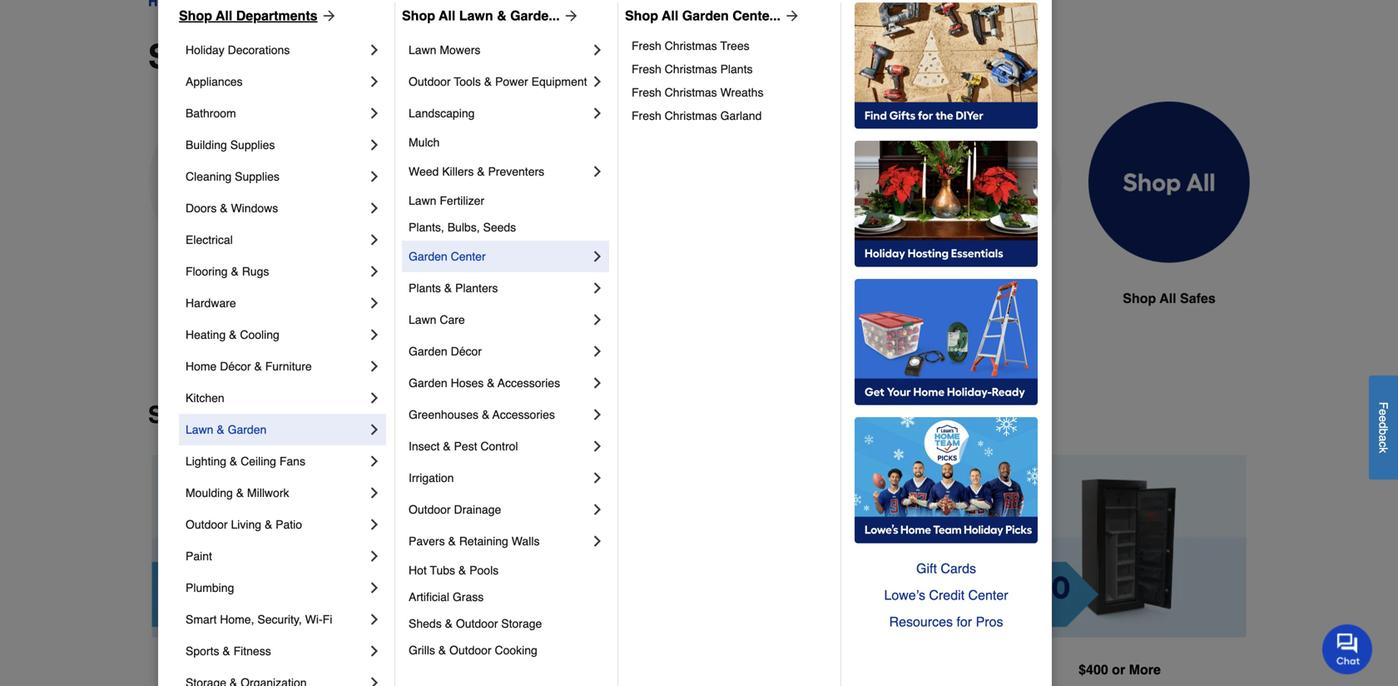 Task type: vqa. For each thing, say whether or not it's contained in the screenshot.
Christmas associated with Plants
yes



Task type: locate. For each thing, give the bounding box(es) containing it.
& left furniture
[[254, 360, 262, 373]]

accessories down garden décor link
[[498, 376, 560, 390]]

gun
[[384, 291, 411, 306]]

garden down the lawn care
[[409, 345, 448, 358]]

0 vertical spatial décor
[[451, 345, 482, 358]]

cooling
[[240, 328, 280, 341]]

3 fresh from the top
[[632, 86, 662, 99]]

heating & cooling
[[186, 328, 280, 341]]

chevron right image for plants & planters
[[590, 280, 606, 296]]

grills & outdoor cooking link
[[409, 637, 606, 664]]

2 arrow right image from the left
[[560, 7, 580, 24]]

outdoor down irrigation
[[409, 503, 451, 516]]

& left cooling
[[229, 328, 237, 341]]

& inside "link"
[[254, 360, 262, 373]]

chevron right image for cleaning supplies
[[366, 168, 383, 185]]

chevron right image for building supplies
[[366, 137, 383, 153]]

grills & outdoor cooking
[[409, 644, 538, 657]]

center down bulbs,
[[451, 250, 486, 263]]

1 vertical spatial shop
[[148, 402, 206, 428]]

outdoor down moulding
[[186, 518, 228, 531]]

file
[[951, 291, 974, 306]]

0 vertical spatial plants
[[721, 62, 753, 76]]

arrow right image inside "shop all lawn & garde..." link
[[560, 7, 580, 24]]

fitness
[[234, 644, 271, 658]]

$100 to $200. image
[[432, 455, 686, 638]]

heating & cooling link
[[186, 319, 366, 351]]

k
[[1378, 447, 1391, 453]]

a tall black sports afield gun safe. image
[[336, 102, 498, 263]]

& left patio
[[265, 518, 273, 531]]

1 christmas from the top
[[665, 39, 717, 52]]

0 vertical spatial supplies
[[230, 138, 275, 152]]

chevron right image
[[366, 73, 383, 90], [590, 73, 606, 90], [366, 105, 383, 122], [590, 105, 606, 122], [366, 231, 383, 248], [366, 263, 383, 280], [590, 280, 606, 296], [366, 326, 383, 343], [590, 343, 606, 360], [590, 375, 606, 391], [366, 390, 383, 406], [590, 438, 606, 455], [590, 470, 606, 486], [366, 485, 383, 501]]

shop all departments
[[179, 8, 318, 23]]

center inside the "lowe's credit center" link
[[969, 587, 1009, 603]]

0 vertical spatial center
[[451, 250, 486, 263]]

fresh christmas garland link
[[632, 104, 829, 127]]

& right doors
[[220, 201, 228, 215]]

outdoor tools & power equipment
[[409, 75, 587, 88]]

garden for garden décor
[[409, 345, 448, 358]]

security,
[[258, 613, 302, 626]]

e up d
[[1378, 409, 1391, 415]]

kitchen link
[[186, 382, 366, 414]]

landscaping link
[[409, 97, 590, 129]]

paint link
[[186, 540, 366, 572]]

accessories up control
[[493, 408, 555, 421]]

1 fresh from the top
[[632, 39, 662, 52]]

christmas up fresh christmas plants
[[665, 39, 717, 52]]

arrow right image up holiday decorations link
[[318, 7, 338, 24]]

lawn fertilizer link
[[409, 187, 606, 214]]

& right the tubs
[[459, 564, 467, 577]]

1 horizontal spatial center
[[969, 587, 1009, 603]]

0 vertical spatial shop
[[1123, 291, 1157, 306]]

chevron right image for bathroom
[[366, 105, 383, 122]]

by
[[282, 402, 309, 428]]

& right sports
[[223, 644, 230, 658]]

mulch link
[[409, 129, 606, 156]]

lawn down gun safes on the left
[[409, 313, 437, 326]]

arrow right image
[[318, 7, 338, 24], [560, 7, 580, 24]]

supplies up windows on the left top of the page
[[235, 170, 280, 183]]

christmas for trees
[[665, 39, 717, 52]]

e
[[1378, 409, 1391, 415], [1378, 415, 1391, 422]]

arrow right image inside shop all departments link
[[318, 7, 338, 24]]

plants down "trees"
[[721, 62, 753, 76]]

chevron right image
[[366, 42, 383, 58], [590, 42, 606, 58], [366, 137, 383, 153], [590, 163, 606, 180], [366, 168, 383, 185], [366, 200, 383, 216], [590, 248, 606, 265], [366, 295, 383, 311], [590, 311, 606, 328], [366, 358, 383, 375], [590, 406, 606, 423], [366, 421, 383, 438], [366, 453, 383, 470], [590, 501, 606, 518], [366, 516, 383, 533], [590, 533, 606, 550], [366, 548, 383, 565], [366, 580, 383, 596], [366, 611, 383, 628], [366, 643, 383, 659], [366, 674, 383, 686]]

garden up lighting & ceiling fans
[[228, 423, 267, 436]]

chevron right image for paint
[[366, 548, 383, 565]]

0 vertical spatial home
[[567, 291, 604, 306]]

1 horizontal spatial arrow right image
[[560, 7, 580, 24]]

home safes link
[[525, 102, 686, 348]]

arrow right image up equipment
[[560, 7, 580, 24]]

lighting & ceiling fans
[[186, 455, 306, 468]]

décor
[[451, 345, 482, 358], [220, 360, 251, 373]]

1 horizontal spatial home
[[567, 291, 604, 306]]

décor down heating & cooling
[[220, 360, 251, 373]]

shop for shop safes by price
[[148, 402, 206, 428]]

christmas for plants
[[665, 62, 717, 76]]

sheds & outdoor storage link
[[409, 610, 606, 637]]

chevron right image for lawn mowers
[[590, 42, 606, 58]]

lawn mowers
[[409, 43, 481, 57]]

lawn for lawn & garden
[[186, 423, 214, 436]]

garden center
[[409, 250, 486, 263]]

0 horizontal spatial center
[[451, 250, 486, 263]]

fans
[[280, 455, 306, 468]]

1 vertical spatial décor
[[220, 360, 251, 373]]

all for safes
[[1160, 291, 1177, 306]]

$400 or
[[1079, 662, 1126, 677]]

lawn inside "link"
[[409, 194, 437, 207]]

1 horizontal spatial shop
[[402, 8, 435, 23]]

chevron right image for garden hoses & accessories
[[590, 375, 606, 391]]

lawn left mowers
[[409, 43, 437, 57]]

hardware
[[186, 296, 236, 310]]

christmas down fresh christmas plants
[[665, 86, 717, 99]]

supplies for building supplies
[[230, 138, 275, 152]]

fresh for fresh christmas plants
[[632, 62, 662, 76]]

hot tubs & pools link
[[409, 557, 606, 584]]

plants,
[[409, 221, 444, 234]]

garden up greenhouses
[[409, 376, 448, 390]]

outdoor for outdoor tools & power equipment
[[409, 75, 451, 88]]

chevron right image for garden center
[[590, 248, 606, 265]]

1 vertical spatial center
[[969, 587, 1009, 603]]

arrow right image for shop all lawn & garde...
[[560, 7, 580, 24]]

shop up holiday on the top of page
[[179, 8, 212, 23]]

shop safes by price
[[148, 402, 372, 428]]

fresh inside fresh christmas wreaths link
[[632, 86, 662, 99]]

outdoor up landscaping
[[409, 75, 451, 88]]

chevron right image for garden décor
[[590, 343, 606, 360]]

1 horizontal spatial décor
[[451, 345, 482, 358]]

shop up lawn mowers
[[402, 8, 435, 23]]

walls
[[512, 535, 540, 548]]

fresh christmas garland
[[632, 109, 762, 122]]

all for departments
[[216, 8, 233, 23]]

chevron right image for electrical
[[366, 231, 383, 248]]

millwork
[[247, 486, 289, 500]]

christmas inside 'link'
[[665, 62, 717, 76]]

pavers & retaining walls
[[409, 535, 540, 548]]

2 christmas from the top
[[665, 62, 717, 76]]

christmas for garland
[[665, 109, 717, 122]]

décor inside "link"
[[220, 360, 251, 373]]

3 christmas from the top
[[665, 86, 717, 99]]

& left rugs
[[231, 265, 239, 278]]

lawn for lawn fertilizer
[[409, 194, 437, 207]]

sports & fitness link
[[186, 635, 366, 667]]

fresh inside fresh christmas plants 'link'
[[632, 62, 662, 76]]

shop for shop all lawn & garde...
[[402, 8, 435, 23]]

& right tools
[[484, 75, 492, 88]]

fresh down 'fresh christmas wreaths'
[[632, 109, 662, 122]]

1 vertical spatial supplies
[[235, 170, 280, 183]]

0 horizontal spatial arrow right image
[[318, 7, 338, 24]]

christmas down 'fresh christmas wreaths'
[[665, 109, 717, 122]]

supplies up cleaning supplies
[[230, 138, 275, 152]]

& left garde...
[[497, 8, 507, 23]]

appliances
[[186, 75, 243, 88]]

&
[[497, 8, 507, 23], [484, 75, 492, 88], [477, 165, 485, 178], [220, 201, 228, 215], [231, 265, 239, 278], [444, 281, 452, 295], [229, 328, 237, 341], [254, 360, 262, 373], [487, 376, 495, 390], [482, 408, 490, 421], [217, 423, 225, 436], [443, 440, 451, 453], [230, 455, 238, 468], [236, 486, 244, 500], [265, 518, 273, 531], [448, 535, 456, 548], [459, 564, 467, 577], [445, 617, 453, 630], [439, 644, 446, 657], [223, 644, 230, 658]]

chevron right image for insect & pest control
[[590, 438, 606, 455]]

arrow right image for shop all departments
[[318, 7, 338, 24]]

doors & windows link
[[186, 192, 366, 224]]

hoses
[[451, 376, 484, 390]]

plants & planters
[[409, 281, 498, 295]]

tools
[[454, 75, 481, 88]]

chevron right image for sports & fitness
[[366, 643, 383, 659]]

landscaping
[[409, 107, 475, 120]]

0 horizontal spatial shop
[[148, 402, 206, 428]]

smart
[[186, 613, 217, 626]]

trees
[[721, 39, 750, 52]]

2 fresh from the top
[[632, 62, 662, 76]]

chevron right image for outdoor living & patio
[[366, 516, 383, 533]]

home inside "link"
[[186, 360, 217, 373]]

lawn up mowers
[[459, 8, 493, 23]]

& right grills
[[439, 644, 446, 657]]

lawn fertilizer
[[409, 194, 485, 207]]

outdoor for outdoor living & patio
[[186, 518, 228, 531]]

fresh down the fresh christmas trees
[[632, 62, 662, 76]]

& right killers
[[477, 165, 485, 178]]

moulding & millwork
[[186, 486, 289, 500]]

shop up the fresh christmas trees
[[625, 8, 659, 23]]

outdoor living & patio link
[[186, 509, 366, 540]]

4 christmas from the top
[[665, 109, 717, 122]]

lowe's
[[885, 587, 926, 603]]

fresh christmas wreaths
[[632, 86, 764, 99]]

holiday decorations
[[186, 43, 290, 57]]

cente...
[[733, 8, 781, 23]]

chevron right image for hardware
[[366, 295, 383, 311]]

garden down the plants,
[[409, 250, 448, 263]]

shop all garden cente... link
[[625, 6, 801, 26]]

retaining
[[459, 535, 509, 548]]

e up "b"
[[1378, 415, 1391, 422]]

resources for pros
[[890, 614, 1004, 629]]

garden décor link
[[409, 336, 590, 367]]

lawn for lawn mowers
[[409, 43, 437, 57]]

0 horizontal spatial plants
[[409, 281, 441, 295]]

0 horizontal spatial shop
[[179, 8, 212, 23]]

home,
[[220, 613, 254, 626]]

1 e from the top
[[1378, 409, 1391, 415]]

lawn up the plants,
[[409, 194, 437, 207]]

building
[[186, 138, 227, 152]]

chevron right image for home décor & furniture
[[366, 358, 383, 375]]

fresh up fresh christmas plants
[[632, 39, 662, 52]]

grills
[[409, 644, 435, 657]]

sports & fitness
[[186, 644, 271, 658]]

seeds
[[483, 221, 516, 234]]

outdoor for outdoor drainage
[[409, 503, 451, 516]]

décor up hoses
[[451, 345, 482, 358]]

shop for shop all safes
[[1123, 291, 1157, 306]]

sheds & outdoor storage
[[409, 617, 542, 630]]

plants inside 'link'
[[721, 62, 753, 76]]

flooring
[[186, 265, 228, 278]]

supplies for cleaning supplies
[[235, 170, 280, 183]]

lowe's credit center
[[885, 587, 1009, 603]]

c
[[1378, 441, 1391, 447]]

plants up the lawn care
[[409, 281, 441, 295]]

& left "ceiling"
[[230, 455, 238, 468]]

1 vertical spatial home
[[186, 360, 217, 373]]

4 fresh from the top
[[632, 109, 662, 122]]

1 shop from the left
[[179, 8, 212, 23]]

chevron right image for doors & windows
[[366, 200, 383, 216]]

décor for lawn
[[451, 345, 482, 358]]

cooking
[[495, 644, 538, 657]]

artificial grass
[[409, 590, 484, 604]]

fresh
[[632, 39, 662, 52], [632, 62, 662, 76], [632, 86, 662, 99], [632, 109, 662, 122]]

center up pros
[[969, 587, 1009, 603]]

shop all lawn & garde... link
[[402, 6, 580, 26]]

gift cards link
[[855, 555, 1038, 582]]

outdoor down sheds & outdoor storage
[[450, 644, 492, 657]]

insect & pest control
[[409, 440, 518, 453]]

1 horizontal spatial shop
[[1123, 291, 1157, 306]]

0 horizontal spatial décor
[[220, 360, 251, 373]]

2 shop from the left
[[402, 8, 435, 23]]

lawn down kitchen
[[186, 423, 214, 436]]

home for home safes
[[567, 291, 604, 306]]

file safes link
[[901, 102, 1062, 348]]

cards
[[941, 561, 977, 576]]

fresh christmas plants link
[[632, 57, 829, 81]]

f e e d b a c k button
[[1370, 375, 1399, 479]]

1 arrow right image from the left
[[318, 7, 338, 24]]

& left pest
[[443, 440, 451, 453]]

christmas down the fresh christmas trees
[[665, 62, 717, 76]]

garden hoses & accessories
[[409, 376, 560, 390]]

2 e from the top
[[1378, 415, 1391, 422]]

garden
[[683, 8, 729, 23], [409, 250, 448, 263], [409, 345, 448, 358], [409, 376, 448, 390], [228, 423, 267, 436]]

find gifts for the diyer. image
[[855, 2, 1038, 129]]

0 horizontal spatial home
[[186, 360, 217, 373]]

windows
[[231, 201, 278, 215]]

fresh inside "fresh christmas trees" link
[[632, 39, 662, 52]]

3 shop from the left
[[625, 8, 659, 23]]

1 vertical spatial plants
[[409, 281, 441, 295]]

chevron right image for moulding & millwork
[[366, 485, 383, 501]]

less
[[285, 662, 315, 677]]

1 horizontal spatial plants
[[721, 62, 753, 76]]

2 horizontal spatial shop
[[625, 8, 659, 23]]

safes for fireproof safes
[[242, 291, 278, 306]]

a black sentrysafe fireproof safe. image
[[148, 102, 310, 263]]

fresh inside fresh christmas garland link
[[632, 109, 662, 122]]

outdoor tools & power equipment link
[[409, 66, 590, 97]]

power
[[495, 75, 528, 88]]

fresh down fresh christmas plants
[[632, 86, 662, 99]]



Task type: describe. For each thing, give the bounding box(es) containing it.
pools
[[470, 564, 499, 577]]

decorations
[[228, 43, 290, 57]]

electrical link
[[186, 224, 366, 256]]

hot tubs & pools
[[409, 564, 499, 577]]

home for home décor & furniture
[[186, 360, 217, 373]]

chevron right image for appliances
[[366, 73, 383, 90]]

& up lighting
[[217, 423, 225, 436]]

bathroom link
[[186, 97, 366, 129]]

garden for garden center
[[409, 250, 448, 263]]

f e e d b a c k
[[1378, 402, 1391, 453]]

departments
[[236, 8, 318, 23]]

$400 or more. image
[[993, 455, 1247, 638]]

pavers & retaining walls link
[[409, 525, 590, 557]]

living
[[231, 518, 261, 531]]

insect & pest control link
[[409, 430, 590, 462]]

safes for gun safes
[[415, 291, 450, 306]]

chevron right image for lawn care
[[590, 311, 606, 328]]

bathroom
[[186, 107, 236, 120]]

chevron right image for smart home, security, wi-fi
[[366, 611, 383, 628]]

patio
[[276, 518, 302, 531]]

kitchen
[[186, 391, 225, 405]]

chevron right image for lawn & garden
[[366, 421, 383, 438]]

garden up the fresh christmas trees
[[683, 8, 729, 23]]

chevron right image for weed killers & preventers
[[590, 163, 606, 180]]

lighting & ceiling fans link
[[186, 445, 366, 477]]

chevron right image for lighting & ceiling fans
[[366, 453, 383, 470]]

a black honeywell chest safe with the top open. image
[[713, 102, 874, 263]]

drainage
[[454, 503, 501, 516]]

lawn mowers link
[[409, 34, 590, 66]]

chevron right image for plumbing
[[366, 580, 383, 596]]

holiday hosting essentials. image
[[855, 141, 1038, 267]]

safes for file safes
[[977, 291, 1013, 306]]

plants & planters link
[[409, 272, 590, 304]]

f
[[1378, 402, 1391, 409]]

shop all lawn & garde...
[[402, 8, 560, 23]]

fireproof safes link
[[148, 102, 310, 348]]

chevron right image for kitchen
[[366, 390, 383, 406]]

outdoor up grills & outdoor cooking
[[456, 617, 498, 630]]

décor for departments
[[220, 360, 251, 373]]

more
[[1130, 662, 1161, 677]]

lawn care link
[[409, 304, 590, 336]]

lawn for lawn care
[[409, 313, 437, 326]]

center inside garden center link
[[451, 250, 486, 263]]

a black sentrysafe file safe with a key in the lock and the lid ajar. image
[[901, 102, 1062, 263]]

lighting
[[186, 455, 227, 468]]

greenhouses
[[409, 408, 479, 421]]

safes for home safes
[[608, 291, 643, 306]]

safes for shop safes by price
[[213, 402, 275, 428]]

plants, bulbs, seeds link
[[409, 214, 606, 241]]

$200 to $400. image
[[713, 455, 967, 638]]

mowers
[[440, 43, 481, 57]]

lowe's home team holiday picks. image
[[855, 417, 1038, 544]]

control
[[481, 440, 518, 453]]

storage
[[501, 617, 542, 630]]

chat invite button image
[[1323, 624, 1374, 675]]

a black sentrysafe home safe with the door ajar. image
[[525, 102, 686, 263]]

shop all safes link
[[1089, 102, 1251, 348]]

& right hoses
[[487, 376, 495, 390]]

bulbs,
[[448, 221, 480, 234]]

doors
[[186, 201, 217, 215]]

gift cards
[[917, 561, 977, 576]]

& right pavers at left bottom
[[448, 535, 456, 548]]

doors & windows
[[186, 201, 278, 215]]

plumbing link
[[186, 572, 366, 604]]

holiday
[[186, 43, 225, 57]]

chevron right image for landscaping
[[590, 105, 606, 122]]

$99 or less
[[242, 662, 315, 677]]

flooring & rugs link
[[186, 256, 366, 287]]

resources
[[890, 614, 953, 629]]

chevron right image for pavers & retaining walls
[[590, 533, 606, 550]]

plumbing
[[186, 581, 234, 595]]

0 vertical spatial accessories
[[498, 376, 560, 390]]

shop all. image
[[1089, 102, 1251, 264]]

fresh for fresh christmas garland
[[632, 109, 662, 122]]

fresh christmas trees
[[632, 39, 750, 52]]

plants, bulbs, seeds
[[409, 221, 516, 234]]

garland
[[721, 109, 762, 122]]

christmas for wreaths
[[665, 86, 717, 99]]

smart home, security, wi-fi link
[[186, 604, 366, 635]]

fresh for fresh christmas trees
[[632, 39, 662, 52]]

hot
[[409, 564, 427, 577]]

chevron right image for holiday decorations
[[366, 42, 383, 58]]

1 vertical spatial accessories
[[493, 408, 555, 421]]

equipment
[[532, 75, 587, 88]]

fi
[[323, 613, 332, 626]]

chevron right image for flooring & rugs
[[366, 263, 383, 280]]

artificial grass link
[[409, 584, 606, 610]]

planters
[[455, 281, 498, 295]]

weed
[[409, 165, 439, 178]]

& down garden hoses & accessories
[[482, 408, 490, 421]]

all for garden
[[662, 8, 679, 23]]

lawn & garden
[[186, 423, 267, 436]]

gun safes
[[384, 291, 450, 306]]

fresh for fresh christmas wreaths
[[632, 86, 662, 99]]

chevron right image for outdoor drainage
[[590, 501, 606, 518]]

shop for shop all departments
[[179, 8, 212, 23]]

wi-
[[305, 613, 323, 626]]

get your home holiday-ready. image
[[855, 279, 1038, 405]]

hardware link
[[186, 287, 366, 319]]

moulding
[[186, 486, 233, 500]]

chevron right image for greenhouses & accessories
[[590, 406, 606, 423]]

garden for garden hoses & accessories
[[409, 376, 448, 390]]

& left millwork
[[236, 486, 244, 500]]

grass
[[453, 590, 484, 604]]

$99 or less. image
[[152, 455, 405, 638]]

irrigation
[[409, 471, 454, 485]]

building supplies
[[186, 138, 275, 152]]

chevron right image for irrigation
[[590, 470, 606, 486]]

building supplies link
[[186, 129, 366, 161]]

fireproof safes
[[180, 291, 278, 306]]

greenhouses & accessories link
[[409, 399, 590, 430]]

–
[[836, 662, 843, 678]]

rugs
[[242, 265, 269, 278]]

moulding & millwork link
[[186, 477, 366, 509]]

shop for shop all garden cente...
[[625, 8, 659, 23]]

lawn & garden link
[[186, 414, 366, 445]]

insect
[[409, 440, 440, 453]]

weed killers & preventers
[[409, 165, 545, 178]]

fresh christmas trees link
[[632, 34, 829, 57]]

chevron right image for heating & cooling
[[366, 326, 383, 343]]

lowe's credit center link
[[855, 582, 1038, 609]]

$99
[[242, 662, 264, 677]]

all for lawn
[[439, 8, 456, 23]]

furniture
[[265, 360, 312, 373]]

& left planters
[[444, 281, 452, 295]]

chevron right image for outdoor tools & power equipment
[[590, 73, 606, 90]]

& right sheds
[[445, 617, 453, 630]]

arrow right image
[[781, 7, 801, 24]]

or
[[268, 662, 281, 677]]



